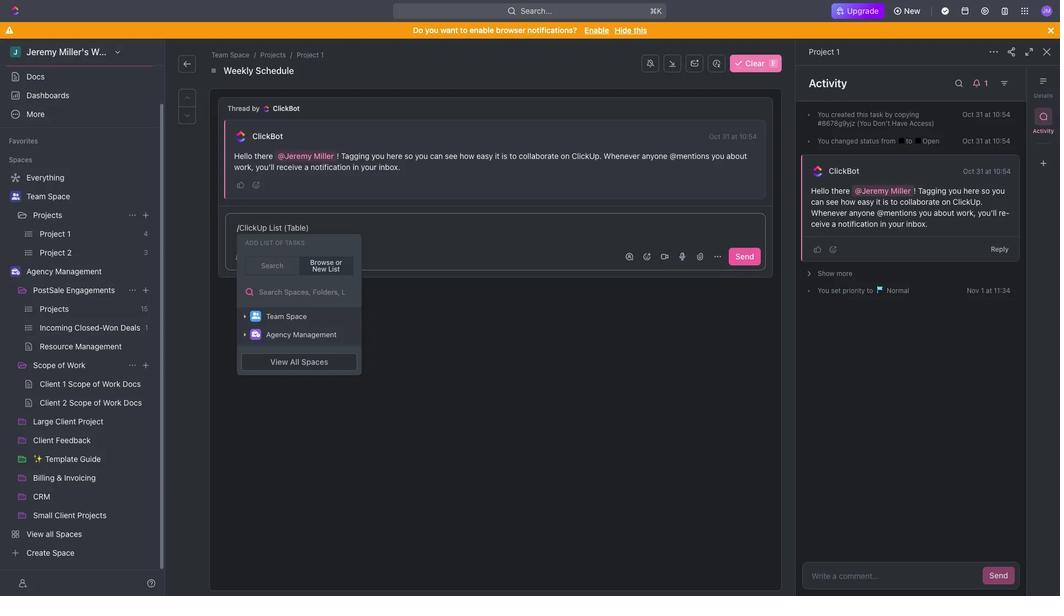 Task type: vqa. For each thing, say whether or not it's contained in the screenshot.
2nd the and
no



Task type: describe. For each thing, give the bounding box(es) containing it.
at for set priority to
[[986, 287, 992, 295]]

1 horizontal spatial team space link
[[209, 50, 252, 61]]

a inside the ! tagging you here so you can see how easy it is to collaborate on clickup. whenever anyone @mentions you about work, you'll receive a notification in your inbox.
[[304, 162, 309, 172]]

0 vertical spatial send
[[736, 252, 754, 261]]

tagging for ceive
[[918, 186, 947, 195]]

in inside "! tagging you here so you can see how easy it is to collaborate on clickup. whenever anyone @mentions you about work, you'll re ceive a notification in your inbox."
[[880, 219, 886, 229]]

0 horizontal spatial by
[[252, 104, 260, 113]]

do you want to enable browser notifications? enable hide this
[[413, 25, 647, 35]]

a inside "! tagging you here so you can see how easy it is to collaborate on clickup. whenever anyone @mentions you about work, you'll re ceive a notification in your inbox."
[[832, 219, 836, 229]]

here for a
[[387, 151, 402, 161]]

schedule
[[256, 66, 294, 76]]

is for a
[[502, 151, 508, 161]]

list
[[260, 239, 273, 246]]

0 horizontal spatial this
[[634, 25, 647, 35]]

tasks
[[285, 239, 305, 246]]

scope
[[33, 361, 56, 370]]

notifications?
[[528, 25, 577, 35]]

! for a
[[337, 151, 339, 161]]

easy for ceive
[[858, 197, 874, 207]]

details
[[1034, 92, 1053, 99]]

you for set priority to
[[818, 287, 829, 295]]

how for ceive
[[841, 197, 856, 207]]

team space / projects / project 1
[[211, 51, 324, 59]]

dashboards link
[[4, 87, 155, 104]]

1 vertical spatial business time image
[[252, 331, 260, 338]]

/ clickup list (table)
[[237, 223, 309, 232]]

changed
[[831, 137, 858, 145]]

list
[[269, 223, 282, 232]]

task sidebar navigation tab list
[[1031, 72, 1056, 172]]

user group image inside sidebar navigation
[[11, 193, 20, 200]]

weekly schedule
[[224, 66, 294, 76]]

1 inside 'task sidebar content' section
[[981, 287, 984, 295]]

enable
[[470, 25, 494, 35]]

new
[[904, 6, 920, 15]]

11:34
[[994, 287, 1011, 295]]

search...
[[521, 6, 552, 15]]

have
[[892, 119, 908, 128]]

clickbot button
[[252, 131, 283, 141]]

hello for a
[[234, 151, 252, 161]]

spaces inside button
[[301, 357, 328, 367]]

engagements
[[66, 285, 115, 295]]

1 horizontal spatial team space
[[266, 312, 307, 321]]

easy for a
[[477, 151, 493, 161]]

new button
[[889, 2, 927, 20]]

clear
[[746, 59, 765, 68]]

1 horizontal spatial project 1 link
[[809, 47, 840, 56]]

send inside 'task sidebar content' section
[[990, 571, 1008, 580]]

your inside "! tagging you here so you can see how easy it is to collaborate on clickup. whenever anyone @mentions you about work, you'll re ceive a notification in your inbox."
[[889, 219, 904, 229]]

there for a
[[254, 151, 273, 161]]

2 vertical spatial space
[[286, 312, 307, 321]]

weekly schedule link
[[221, 64, 296, 77]]

! tagging you here so you can see how easy it is to collaborate on clickup. whenever anyone @mentions you about work, you'll re ceive a notification in your inbox.
[[811, 186, 1010, 229]]

agency management link
[[27, 263, 152, 281]]

activity inside 'task sidebar content' section
[[809, 77, 847, 89]]

access)
[[910, 119, 934, 128]]

! tagging you here so you can see how easy it is to collaborate on clickup. whenever anyone @mentions you about work, you'll receive a notification in your inbox.
[[234, 151, 749, 172]]

1 horizontal spatial space
[[230, 51, 250, 59]]

don't
[[873, 119, 890, 128]]

2 horizontal spatial team
[[266, 312, 284, 321]]

priority
[[843, 287, 865, 295]]

nov 1 at 11:34
[[967, 287, 1011, 295]]

want
[[440, 25, 458, 35]]

notification inside "! tagging you here so you can see how easy it is to collaborate on clickup. whenever anyone @mentions you about work, you'll re ceive a notification in your inbox."
[[838, 219, 878, 229]]

scope of work
[[33, 361, 86, 370]]

thread
[[228, 104, 250, 113]]

project 1
[[809, 47, 840, 56]]

upgrade link
[[832, 3, 884, 19]]

work
[[67, 361, 86, 370]]

thread by
[[228, 104, 260, 113]]

docs
[[27, 72, 45, 81]]

task
[[870, 110, 883, 119]]

0 horizontal spatial /
[[237, 223, 239, 232]]

reply
[[991, 245, 1009, 253]]

whenever for a
[[604, 151, 640, 161]]

so for a
[[405, 151, 413, 161]]

in inside the ! tagging you here so you can see how easy it is to collaborate on clickup. whenever anyone @mentions you about work, you'll receive a notification in your inbox.
[[353, 162, 359, 172]]

notification inside the ! tagging you here so you can see how easy it is to collaborate on clickup. whenever anyone @mentions you about work, you'll receive a notification in your inbox.
[[311, 162, 351, 172]]

0 vertical spatial projects link
[[258, 50, 288, 61]]

Search Spaces, Folders, Lists text field
[[237, 281, 362, 303]]

#8678g9yjz
[[818, 119, 855, 128]]

by inside "you created this task by copying #8678g9yjz (you don't have access)"
[[885, 110, 893, 119]]

your inside the ! tagging you here so you can see how easy it is to collaborate on clickup. whenever anyone @mentions you about work, you'll receive a notification in your inbox.
[[361, 162, 377, 172]]

favorites button
[[4, 135, 42, 148]]

see for a
[[445, 151, 458, 161]]

agency management inside agency management link
[[27, 267, 102, 276]]

at for created this task by copying
[[985, 110, 991, 119]]

dashboards
[[27, 91, 69, 100]]

normal
[[885, 287, 909, 295]]

set priority to
[[829, 287, 875, 295]]

2 horizontal spatial /
[[290, 51, 292, 59]]

view all spaces
[[270, 357, 328, 367]]

it for a
[[495, 151, 500, 161]]

inbox. inside the ! tagging you here so you can see how easy it is to collaborate on clickup. whenever anyone @mentions you about work, you'll receive a notification in your inbox.
[[379, 162, 400, 172]]

1 horizontal spatial /
[[254, 51, 256, 59]]

receive
[[277, 162, 302, 172]]

team inside sidebar navigation
[[27, 192, 46, 201]]

can for ceive
[[811, 197, 824, 207]]

scope of work link
[[33, 357, 124, 374]]

team space inside sidebar navigation
[[27, 192, 70, 201]]

to inside the ! tagging you here so you can see how easy it is to collaborate on clickup. whenever anyone @mentions you about work, you'll receive a notification in your inbox.
[[510, 151, 517, 161]]

how for a
[[460, 151, 474, 161]]

on for ceive
[[942, 197, 951, 207]]

open
[[921, 137, 940, 145]]

1 horizontal spatial projects
[[260, 51, 286, 59]]

all
[[290, 357, 299, 367]]

ceive
[[811, 208, 1010, 229]]

postsale engagements link
[[33, 282, 124, 299]]

whenever for ceive
[[811, 208, 847, 218]]

1 vertical spatial projects link
[[33, 207, 124, 224]]

0 horizontal spatial project
[[297, 51, 319, 59]]

anyone for a
[[642, 151, 668, 161]]

reply button
[[987, 243, 1013, 256]]

1 horizontal spatial project
[[809, 47, 834, 56]]



Task type: locate. For each thing, give the bounding box(es) containing it.
clickbot down the changed
[[829, 166, 859, 176]]

anyone inside "! tagging you here so you can see how easy it is to collaborate on clickup. whenever anyone @mentions you about work, you'll re ceive a notification in your inbox."
[[849, 208, 875, 218]]

project 1 link down upgrade link
[[809, 47, 840, 56]]

work, inside the ! tagging you here so you can see how easy it is to collaborate on clickup. whenever anyone @mentions you about work, you'll receive a notification in your inbox.
[[234, 162, 254, 172]]

clickbot inside button
[[252, 131, 283, 141]]

1 horizontal spatial management
[[293, 330, 337, 339]]

work, inside "! tagging you here so you can see how easy it is to collaborate on clickup. whenever anyone @mentions you about work, you'll re ceive a notification in your inbox."
[[957, 208, 976, 218]]

agency inside tree
[[27, 267, 53, 276]]

1 vertical spatial @mentions
[[877, 208, 917, 218]]

whenever inside the ! tagging you here so you can see how easy it is to collaborate on clickup. whenever anyone @mentions you about work, you'll receive a notification in your inbox.
[[604, 151, 640, 161]]

there down the changed
[[831, 186, 850, 195]]

docs link
[[4, 68, 155, 86]]

!
[[337, 151, 339, 161], [914, 186, 916, 195]]

agency management
[[27, 267, 102, 276], [266, 330, 337, 339]]

clickbot
[[273, 104, 300, 113], [252, 131, 283, 141], [829, 166, 859, 176]]

it for ceive
[[876, 197, 881, 207]]

0 vertical spatial @mentions
[[670, 151, 710, 161]]

anyone
[[642, 151, 668, 161], [849, 208, 875, 218]]

clickup. for ceive
[[953, 197, 983, 207]]

1 horizontal spatial notification
[[838, 219, 878, 229]]

1 vertical spatial it
[[876, 197, 881, 207]]

0 horizontal spatial team space link
[[27, 188, 152, 205]]

you left the changed
[[818, 137, 829, 145]]

about inside the ! tagging you here so you can see how easy it is to collaborate on clickup. whenever anyone @mentions you about work, you'll receive a notification in your inbox.
[[727, 151, 747, 161]]

e
[[772, 59, 776, 67]]

hello there inside 'task sidebar content' section
[[811, 186, 852, 195]]

agency up the view
[[266, 330, 291, 339]]

0 horizontal spatial there
[[254, 151, 273, 161]]

1 inside 1 button
[[246, 252, 249, 261]]

0 horizontal spatial on
[[561, 151, 570, 161]]

collaborate inside "! tagging you here so you can see how easy it is to collaborate on clickup. whenever anyone @mentions you about work, you'll re ceive a notification in your inbox."
[[900, 197, 940, 207]]

0 vertical spatial business time image
[[11, 268, 20, 275]]

here
[[387, 151, 402, 161], [964, 186, 980, 195]]

1 vertical spatial so
[[982, 186, 990, 195]]

how inside the ! tagging you here so you can see how easy it is to collaborate on clickup. whenever anyone @mentions you about work, you'll receive a notification in your inbox.
[[460, 151, 474, 161]]

! inside "! tagging you here so you can see how easy it is to collaborate on clickup. whenever anyone @mentions you about work, you'll re ceive a notification in your inbox."
[[914, 186, 916, 195]]

tree inside sidebar navigation
[[4, 169, 155, 562]]

about inside "! tagging you here so you can see how easy it is to collaborate on clickup. whenever anyone @mentions you about work, you'll re ceive a notification in your inbox."
[[934, 208, 954, 218]]

1 horizontal spatial of
[[275, 239, 283, 246]]

clickup.
[[572, 151, 602, 161], [953, 197, 983, 207]]

0 vertical spatial team space link
[[209, 50, 252, 61]]

is inside "! tagging you here so you can see how easy it is to collaborate on clickup. whenever anyone @mentions you about work, you'll re ceive a notification in your inbox."
[[883, 197, 889, 207]]

1 horizontal spatial send
[[990, 571, 1008, 580]]

hello there down the changed
[[811, 186, 852, 195]]

by right thread at the left
[[252, 104, 260, 113]]

you up #8678g9yjz
[[818, 110, 829, 119]]

1 vertical spatial about
[[934, 208, 954, 218]]

1 vertical spatial team space
[[266, 312, 307, 321]]

changed status from
[[829, 137, 898, 145]]

you inside "you created this task by copying #8678g9yjz (you don't have access)"
[[818, 110, 829, 119]]

1 horizontal spatial hello there
[[811, 186, 852, 195]]

1 vertical spatial send
[[990, 571, 1008, 580]]

enable
[[585, 25, 609, 35]]

business time image
[[11, 268, 20, 275], [252, 331, 260, 338]]

(table)
[[284, 223, 309, 232]]

you'll for a
[[256, 162, 274, 172]]

anyone for ceive
[[849, 208, 875, 218]]

tagging
[[341, 151, 370, 161], [918, 186, 947, 195]]

0 horizontal spatial easy
[[477, 151, 493, 161]]

1 horizontal spatial user group image
[[252, 313, 260, 319]]

0 vertical spatial send button
[[729, 248, 761, 266]]

hello there down clickbot button
[[234, 151, 275, 161]]

favorites
[[9, 137, 38, 145]]

weekly
[[224, 66, 253, 76]]

0 horizontal spatial a
[[304, 162, 309, 172]]

business time image inside sidebar navigation
[[11, 268, 20, 275]]

clickup. for a
[[572, 151, 602, 161]]

1 horizontal spatial easy
[[858, 197, 874, 207]]

(you
[[857, 119, 871, 128]]

0 horizontal spatial tagging
[[341, 151, 370, 161]]

there down clickbot button
[[254, 151, 273, 161]]

1 horizontal spatial see
[[826, 197, 839, 207]]

1 horizontal spatial on
[[942, 197, 951, 207]]

is inside the ! tagging you here so you can see how easy it is to collaborate on clickup. whenever anyone @mentions you about work, you'll receive a notification in your inbox.
[[502, 151, 508, 161]]

see for ceive
[[826, 197, 839, 207]]

spaces inside sidebar navigation
[[9, 156, 32, 164]]

tagging inside the ! tagging you here so you can see how easy it is to collaborate on clickup. whenever anyone @mentions you about work, you'll receive a notification in your inbox.
[[341, 151, 370, 161]]

1 vertical spatial !
[[914, 186, 916, 195]]

tagging inside "! tagging you here so you can see how easy it is to collaborate on clickup. whenever anyone @mentions you about work, you'll re ceive a notification in your inbox."
[[918, 186, 947, 195]]

management
[[55, 267, 102, 276], [293, 330, 337, 339]]

0 horizontal spatial projects link
[[33, 207, 124, 224]]

to inside "! tagging you here so you can see how easy it is to collaborate on clickup. whenever anyone @mentions you about work, you'll re ceive a notification in your inbox."
[[891, 197, 898, 207]]

here inside the ! tagging you here so you can see how easy it is to collaborate on clickup. whenever anyone @mentions you about work, you'll receive a notification in your inbox.
[[387, 151, 402, 161]]

/ up schedule
[[290, 51, 292, 59]]

about
[[727, 151, 747, 161], [934, 208, 954, 218]]

see inside the ! tagging you here so you can see how easy it is to collaborate on clickup. whenever anyone @mentions you about work, you'll receive a notification in your inbox.
[[445, 151, 458, 161]]

0 vertical spatial on
[[561, 151, 570, 161]]

oct
[[963, 110, 974, 119], [709, 133, 720, 141], [963, 137, 974, 145], [963, 167, 974, 175]]

0 vertical spatial team space
[[27, 192, 70, 201]]

1 vertical spatial whenever
[[811, 208, 847, 218]]

0 vertical spatial of
[[275, 239, 283, 246]]

see inside "! tagging you here so you can see how easy it is to collaborate on clickup. whenever anyone @mentions you about work, you'll re ceive a notification in your inbox."
[[826, 197, 839, 207]]

here inside "! tagging you here so you can see how easy it is to collaborate on clickup. whenever anyone @mentions you about work, you'll re ceive a notification in your inbox."
[[964, 186, 980, 195]]

spaces down favorites button
[[9, 156, 32, 164]]

project 1 link up weekly schedule link
[[295, 50, 326, 61]]

@mentions for ceive
[[877, 208, 917, 218]]

view
[[270, 357, 288, 367]]

sidebar navigation
[[0, 39, 165, 596]]

0 vertical spatial in
[[353, 162, 359, 172]]

there inside 'task sidebar content' section
[[831, 186, 850, 195]]

you'll left receive
[[256, 162, 274, 172]]

@mentions
[[670, 151, 710, 161], [877, 208, 917, 218]]

collaborate inside the ! tagging you here so you can see how easy it is to collaborate on clickup. whenever anyone @mentions you about work, you'll receive a notification in your inbox.
[[519, 151, 559, 161]]

on inside "! tagging you here so you can see how easy it is to collaborate on clickup. whenever anyone @mentions you about work, you'll re ceive a notification in your inbox."
[[942, 197, 951, 207]]

work, for a
[[234, 162, 254, 172]]

this
[[634, 25, 647, 35], [857, 110, 868, 119]]

clickup. inside the ! tagging you here so you can see how easy it is to collaborate on clickup. whenever anyone @mentions you about work, you'll receive a notification in your inbox.
[[572, 151, 602, 161]]

how inside "! tagging you here so you can see how easy it is to collaborate on clickup. whenever anyone @mentions you about work, you'll re ceive a notification in your inbox."
[[841, 197, 856, 207]]

this inside "you created this task by copying #8678g9yjz (you don't have access)"
[[857, 110, 868, 119]]

you'll
[[256, 162, 274, 172], [978, 208, 997, 218]]

0 horizontal spatial hello there
[[234, 151, 275, 161]]

1 horizontal spatial a
[[832, 219, 836, 229]]

1 horizontal spatial is
[[883, 197, 889, 207]]

you for changed status from
[[818, 137, 829, 145]]

1 horizontal spatial there
[[831, 186, 850, 195]]

1 you from the top
[[818, 110, 829, 119]]

of left work
[[58, 361, 65, 370]]

work, for ceive
[[957, 208, 976, 218]]

here for ceive
[[964, 186, 980, 195]]

work, down clickbot button
[[234, 162, 254, 172]]

3 you from the top
[[818, 287, 829, 295]]

agency management up view all spaces
[[266, 330, 337, 339]]

0 horizontal spatial project 1 link
[[295, 50, 326, 61]]

can
[[430, 151, 443, 161], [811, 197, 824, 207]]

activity down project 1 at the right top of the page
[[809, 77, 847, 89]]

0 horizontal spatial projects
[[33, 210, 62, 220]]

/
[[254, 51, 256, 59], [290, 51, 292, 59], [237, 223, 239, 232]]

nov
[[967, 287, 979, 295]]

0 vertical spatial user group image
[[11, 193, 20, 200]]

agency management up postsale engagements
[[27, 267, 102, 276]]

so for ceive
[[982, 186, 990, 195]]

1 vertical spatial clickup.
[[953, 197, 983, 207]]

1 vertical spatial agency management
[[266, 330, 337, 339]]

tree containing team space
[[4, 169, 155, 562]]

1 vertical spatial tagging
[[918, 186, 947, 195]]

clickup
[[239, 223, 267, 232]]

hello
[[234, 151, 252, 161], [811, 186, 829, 195]]

you'll inside the ! tagging you here so you can see how easy it is to collaborate on clickup. whenever anyone @mentions you about work, you'll receive a notification in your inbox.
[[256, 162, 274, 172]]

0 vertical spatial projects
[[260, 51, 286, 59]]

0 horizontal spatial hello
[[234, 151, 252, 161]]

you left set
[[818, 287, 829, 295]]

hello there for a
[[234, 151, 275, 161]]

1
[[836, 47, 840, 56], [321, 51, 324, 59], [246, 252, 249, 261], [981, 287, 984, 295]]

of inside "scope of work" link
[[58, 361, 65, 370]]

0 vertical spatial spaces
[[9, 156, 32, 164]]

collaborate for ceive
[[900, 197, 940, 207]]

clickbot inside 'task sidebar content' section
[[829, 166, 859, 176]]

on for a
[[561, 151, 570, 161]]

1 horizontal spatial spaces
[[301, 357, 328, 367]]

collaborate for a
[[519, 151, 559, 161]]

inbox. inside "! tagging you here so you can see how easy it is to collaborate on clickup. whenever anyone @mentions you about work, you'll re ceive a notification in your inbox."
[[906, 219, 928, 229]]

0 horizontal spatial anyone
[[642, 151, 668, 161]]

you
[[818, 110, 829, 119], [818, 137, 829, 145], [818, 287, 829, 295]]

set
[[831, 287, 841, 295]]

0 horizontal spatial team space
[[27, 192, 70, 201]]

0 horizontal spatial management
[[55, 267, 102, 276]]

tagging for a
[[341, 151, 370, 161]]

this right hide
[[634, 25, 647, 35]]

projects
[[260, 51, 286, 59], [33, 210, 62, 220]]

this up "(you"
[[857, 110, 868, 119]]

@mentions inside the ! tagging you here so you can see how easy it is to collaborate on clickup. whenever anyone @mentions you about work, you'll receive a notification in your inbox.
[[670, 151, 710, 161]]

activity
[[809, 77, 847, 89], [1033, 128, 1054, 134]]

add list of tasks
[[245, 239, 305, 246]]

clickbot up clickbot button
[[273, 104, 300, 113]]

send
[[736, 252, 754, 261], [990, 571, 1008, 580]]

/ up weekly schedule
[[254, 51, 256, 59]]

from
[[881, 137, 896, 145]]

1 vertical spatial can
[[811, 197, 824, 207]]

1 horizontal spatial collaborate
[[900, 197, 940, 207]]

by up don't
[[885, 110, 893, 119]]

so inside "! tagging you here so you can see how easy it is to collaborate on clickup. whenever anyone @mentions you about work, you'll re ceive a notification in your inbox."
[[982, 186, 990, 195]]

1 button
[[230, 248, 256, 266]]

0 horizontal spatial here
[[387, 151, 402, 161]]

2 vertical spatial team
[[266, 312, 284, 321]]

management inside sidebar navigation
[[55, 267, 102, 276]]

0 horizontal spatial send
[[736, 252, 754, 261]]

0 horizontal spatial notification
[[311, 162, 351, 172]]

2 you from the top
[[818, 137, 829, 145]]

agency
[[27, 267, 53, 276], [266, 330, 291, 339]]

so inside the ! tagging you here so you can see how easy it is to collaborate on clickup. whenever anyone @mentions you about work, you'll receive a notification in your inbox.
[[405, 151, 413, 161]]

1 vertical spatial send button
[[983, 567, 1015, 585]]

you'll inside "! tagging you here so you can see how easy it is to collaborate on clickup. whenever anyone @mentions you about work, you'll re ceive a notification in your inbox."
[[978, 208, 997, 218]]

work, left the re
[[957, 208, 976, 218]]

created
[[831, 110, 855, 119]]

1 vertical spatial how
[[841, 197, 856, 207]]

/ up 1 button
[[237, 223, 239, 232]]

hello there for ceive
[[811, 186, 852, 195]]

1 vertical spatial there
[[831, 186, 850, 195]]

you
[[425, 25, 438, 35], [372, 151, 384, 161], [415, 151, 428, 161], [712, 151, 724, 161], [949, 186, 962, 195], [992, 186, 1005, 195], [919, 208, 932, 218]]

agency up postsale
[[27, 267, 53, 276]]

view all spaces button
[[241, 353, 357, 371]]

spaces
[[9, 156, 32, 164], [301, 357, 328, 367]]

1 horizontal spatial team
[[211, 51, 228, 59]]

1 vertical spatial here
[[964, 186, 980, 195]]

anyone inside the ! tagging you here so you can see how easy it is to collaborate on clickup. whenever anyone @mentions you about work, you'll receive a notification in your inbox.
[[642, 151, 668, 161]]

tree
[[4, 169, 155, 562]]

can inside "! tagging you here so you can see how easy it is to collaborate on clickup. whenever anyone @mentions you about work, you'll re ceive a notification in your inbox."
[[811, 197, 824, 207]]

oct 31 at 10:54
[[963, 110, 1011, 119], [709, 133, 757, 141], [963, 137, 1011, 145], [963, 167, 1011, 175]]

spaces right all
[[301, 357, 328, 367]]

about for ceive
[[934, 208, 954, 218]]

0 vertical spatial team
[[211, 51, 228, 59]]

0 horizontal spatial clickup.
[[572, 151, 602, 161]]

1 vertical spatial agency
[[266, 330, 291, 339]]

it inside "! tagging you here so you can see how easy it is to collaborate on clickup. whenever anyone @mentions you about work, you'll re ceive a notification in your inbox."
[[876, 197, 881, 207]]

1 vertical spatial space
[[48, 192, 70, 201]]

1 horizontal spatial by
[[885, 110, 893, 119]]

0 vertical spatial how
[[460, 151, 474, 161]]

0 horizontal spatial whenever
[[604, 151, 640, 161]]

on inside the ! tagging you here so you can see how easy it is to collaborate on clickup. whenever anyone @mentions you about work, you'll receive a notification in your inbox.
[[561, 151, 570, 161]]

0 horizontal spatial of
[[58, 361, 65, 370]]

1 vertical spatial on
[[942, 197, 951, 207]]

1 horizontal spatial business time image
[[252, 331, 260, 338]]

task sidebar content section
[[796, 66, 1027, 596]]

1 vertical spatial anyone
[[849, 208, 875, 218]]

you'll left the re
[[978, 208, 997, 218]]

there for ceive
[[831, 186, 850, 195]]

whenever inside "! tagging you here so you can see how easy it is to collaborate on clickup. whenever anyone @mentions you about work, you'll re ceive a notification in your inbox."
[[811, 208, 847, 218]]

hello for ceive
[[811, 186, 829, 195]]

0 vertical spatial inbox.
[[379, 162, 400, 172]]

! for ceive
[[914, 186, 916, 195]]

team
[[211, 51, 228, 59], [27, 192, 46, 201], [266, 312, 284, 321]]

browser
[[496, 25, 526, 35]]

projects inside sidebar navigation
[[33, 210, 62, 220]]

activity inside task sidebar navigation tab list
[[1033, 128, 1054, 134]]

management up postsale engagements link
[[55, 267, 102, 276]]

0 vertical spatial here
[[387, 151, 402, 161]]

management up view all spaces
[[293, 330, 337, 339]]

1 horizontal spatial inbox.
[[906, 219, 928, 229]]

0 horizontal spatial space
[[48, 192, 70, 201]]

team space
[[27, 192, 70, 201], [266, 312, 307, 321]]

@mentions for a
[[670, 151, 710, 161]]

0 vertical spatial notification
[[311, 162, 351, 172]]

1 vertical spatial you
[[818, 137, 829, 145]]

easy
[[477, 151, 493, 161], [858, 197, 874, 207]]

0 vertical spatial it
[[495, 151, 500, 161]]

in
[[353, 162, 359, 172], [880, 219, 886, 229]]

you created this task by copying #8678g9yjz (you don't have access)
[[818, 110, 934, 128]]

0 vertical spatial tagging
[[341, 151, 370, 161]]

it inside the ! tagging you here so you can see how easy it is to collaborate on clickup. whenever anyone @mentions you about work, you'll receive a notification in your inbox.
[[495, 151, 500, 161]]

do
[[413, 25, 423, 35]]

easy inside the ! tagging you here so you can see how easy it is to collaborate on clickup. whenever anyone @mentions you about work, you'll receive a notification in your inbox.
[[477, 151, 493, 161]]

hide
[[615, 25, 632, 35]]

0 horizontal spatial !
[[337, 151, 339, 161]]

user group image
[[11, 193, 20, 200], [252, 313, 260, 319]]

you'll for ceive
[[978, 208, 997, 218]]

see
[[445, 151, 458, 161], [826, 197, 839, 207]]

0 horizontal spatial inbox.
[[379, 162, 400, 172]]

copying
[[895, 110, 919, 119]]

re
[[999, 208, 1010, 218]]

of right list
[[275, 239, 283, 246]]

1 horizontal spatial agency
[[266, 330, 291, 339]]

search
[[261, 262, 283, 270]]

0 horizontal spatial agency
[[27, 267, 53, 276]]

add
[[245, 239, 258, 246]]

activity down details
[[1033, 128, 1054, 134]]

postsale engagements
[[33, 285, 115, 295]]

postsale
[[33, 285, 64, 295]]

to
[[460, 25, 468, 35], [906, 137, 914, 145], [510, 151, 517, 161], [891, 197, 898, 207], [867, 287, 873, 295]]

project
[[809, 47, 834, 56], [297, 51, 319, 59]]

space
[[230, 51, 250, 59], [48, 192, 70, 201], [286, 312, 307, 321]]

0 horizontal spatial how
[[460, 151, 474, 161]]

1 vertical spatial spaces
[[301, 357, 328, 367]]

upgrade
[[847, 6, 879, 15]]

how
[[460, 151, 474, 161], [841, 197, 856, 207]]

0 vertical spatial clickbot
[[273, 104, 300, 113]]

hello inside 'task sidebar content' section
[[811, 186, 829, 195]]

1 vertical spatial is
[[883, 197, 889, 207]]

clickup. inside "! tagging you here so you can see how easy it is to collaborate on clickup. whenever anyone @mentions you about work, you'll re ceive a notification in your inbox."
[[953, 197, 983, 207]]

1 horizontal spatial send button
[[983, 567, 1015, 585]]

can inside the ! tagging you here so you can see how easy it is to collaborate on clickup. whenever anyone @mentions you about work, you'll receive a notification in your inbox.
[[430, 151, 443, 161]]

whenever
[[604, 151, 640, 161], [811, 208, 847, 218]]

0 horizontal spatial business time image
[[11, 268, 20, 275]]

1 horizontal spatial work,
[[957, 208, 976, 218]]

on
[[561, 151, 570, 161], [942, 197, 951, 207]]

about for a
[[727, 151, 747, 161]]

1 vertical spatial this
[[857, 110, 868, 119]]

0 vertical spatial agency management
[[27, 267, 102, 276]]

can for a
[[430, 151, 443, 161]]

1 horizontal spatial it
[[876, 197, 881, 207]]

clickbot down thread by
[[252, 131, 283, 141]]

it
[[495, 151, 500, 161], [876, 197, 881, 207]]

! inside the ! tagging you here so you can see how easy it is to collaborate on clickup. whenever anyone @mentions you about work, you'll receive a notification in your inbox.
[[337, 151, 339, 161]]

status
[[860, 137, 879, 145]]

at for changed status from
[[985, 137, 991, 145]]

@mentions inside "! tagging you here so you can see how easy it is to collaborate on clickup. whenever anyone @mentions you about work, you'll re ceive a notification in your inbox."
[[877, 208, 917, 218]]

project 1 link
[[809, 47, 840, 56], [295, 50, 326, 61]]

⌘k
[[650, 6, 662, 15]]

1 horizontal spatial !
[[914, 186, 916, 195]]

easy inside "! tagging you here so you can see how easy it is to collaborate on clickup. whenever anyone @mentions you about work, you'll re ceive a notification in your inbox."
[[858, 197, 874, 207]]

0 vertical spatial hello
[[234, 151, 252, 161]]

0 horizontal spatial agency management
[[27, 267, 102, 276]]

is for ceive
[[883, 197, 889, 207]]

send button
[[729, 248, 761, 266], [983, 567, 1015, 585]]

space inside team space link
[[48, 192, 70, 201]]

by
[[252, 104, 260, 113], [885, 110, 893, 119]]

0 horizontal spatial so
[[405, 151, 413, 161]]



